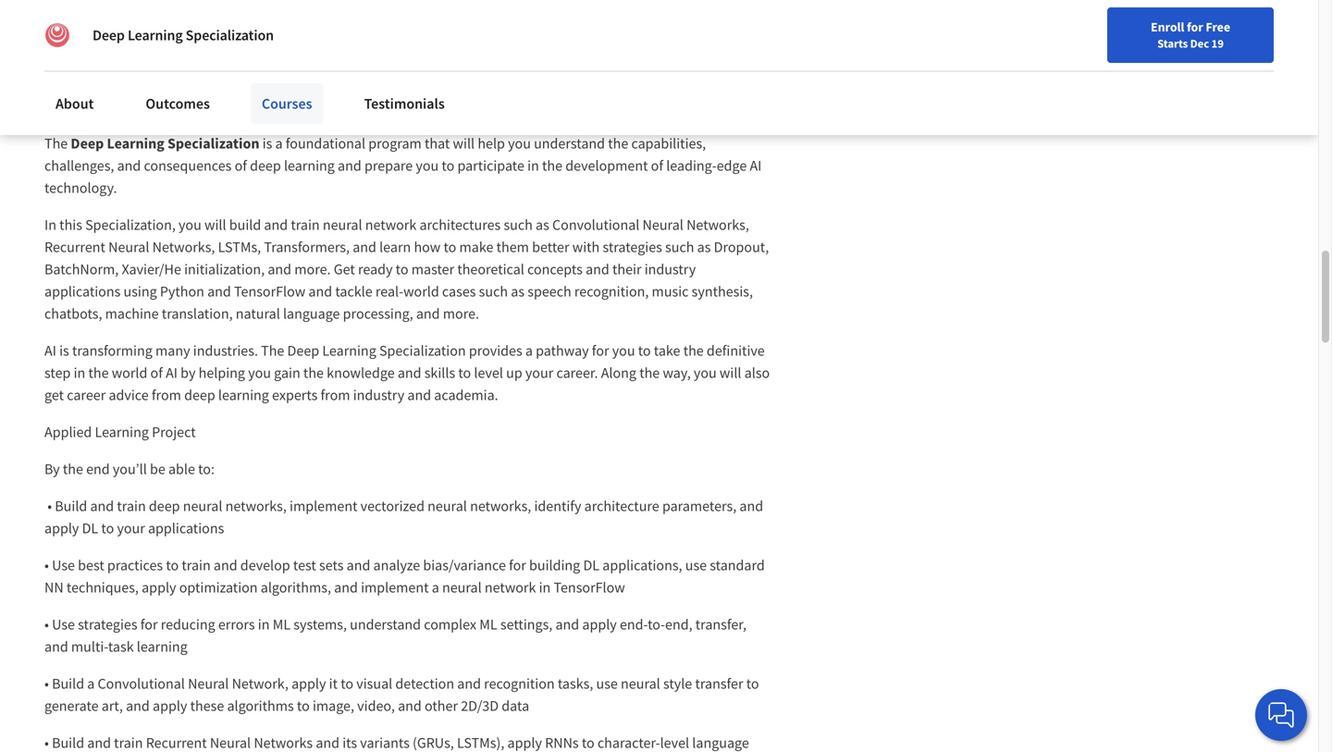 Task type: vqa. For each thing, say whether or not it's contained in the screenshot.
2D/3D
yes



Task type: describe. For each thing, give the bounding box(es) containing it.
specialization inside ai is transforming many industries. the deep learning specialization provides a pathway for you to take the definitive step in the world of ai by helping you gain the knowledge and skills to level up your career. along the way, you will also get career advice from deep learning experts from industry and academia.
[[379, 341, 466, 360]]

and left the 'its'
[[316, 734, 340, 752]]

to right transfer
[[746, 674, 759, 693]]

dropout,
[[714, 238, 769, 256]]

1 vertical spatial such
[[665, 238, 694, 256]]

in this specialization, you will build and train neural network architectures such as convolutional neural networks, recurrent neural networks, lstms, transformers, and learn how to make them better with strategies such as dropout, batchnorm, xavier/he initialization, and more. get ready to master theoretical concepts and their industry applications using python and tensorflow and tackle real-world cases such as speech recognition, music synthesis, chatbots, machine translation, natural language processing, and more.
[[44, 216, 772, 323]]

specialization up the deep learning specialization
[[44, 77, 200, 110]]

-
[[205, 77, 213, 110]]

you inside in this specialization, you will build and train neural network architectures such as convolutional neural networks, recurrent neural networks, lstms, transformers, and learn how to make them better with strategies such as dropout, batchnorm, xavier/he initialization, and more. get ready to master theoretical concepts and their industry applications using python and tensorflow and tackle real-world cases such as speech recognition, music synthesis, chatbots, machine translation, natural language processing, and more.
[[179, 216, 202, 234]]

dl inside • build and train deep neural networks, implement vectorized neural networks, identify architecture parameters, and apply dl to your applications
[[82, 519, 98, 538]]

for inside enroll for free starts dec 19
[[1187, 19, 1203, 35]]

prepare
[[364, 156, 413, 175]]

recognition
[[484, 674, 555, 693]]

career
[[67, 386, 106, 404]]

learning inside is a foundational program that will help you understand the capabilities, challenges, and consequences of deep learning and prepare you to participate in the development of leading-edge ai technology.
[[284, 156, 335, 175]]

end-
[[620, 615, 648, 634]]

tensorflow inside in this specialization, you will build and train neural network architectures such as convolutional neural networks, recurrent neural networks, lstms, transformers, and learn how to make them better with strategies such as dropout, batchnorm, xavier/he initialization, and more. get ready to master theoretical concepts and their industry applications using python and tensorflow and tackle real-world cases such as speech recognition, music synthesis, chatbots, machine translation, natural language processing, and more.
[[234, 282, 306, 301]]

edge
[[717, 156, 747, 175]]

your inside • build and train deep neural networks, implement vectorized neural networks, identify architecture parameters, and apply dl to your applications
[[117, 519, 145, 538]]

the right by at the bottom of the page
[[63, 460, 83, 478]]

apply left these in the bottom of the page
[[153, 697, 187, 715]]

parameters,
[[662, 497, 737, 515]]

transfer
[[695, 674, 743, 693]]

and right settings,
[[556, 615, 579, 634]]

neural down to:
[[183, 497, 222, 515]]

techniques,
[[67, 578, 139, 597]]

and right sets
[[347, 556, 370, 575]]

multi-
[[71, 637, 108, 656]]

learning up outcomes link
[[128, 26, 183, 44]]

you left gain
[[248, 364, 271, 382]]

chatbots,
[[44, 304, 102, 323]]

and down initialization,
[[207, 282, 231, 301]]

the up career
[[88, 364, 109, 382]]

2d/3d
[[461, 697, 499, 715]]

pathway
[[536, 341, 589, 360]]

you right 'help'
[[508, 134, 531, 153]]

level inside "• build and train recurrent neural networks and its variants (grus, lstms), apply rnns to character-level language"
[[660, 734, 689, 752]]

courses link
[[251, 83, 323, 124]]

and right the build
[[264, 216, 288, 234]]

1 from from the left
[[152, 386, 181, 404]]

0 horizontal spatial networks,
[[152, 238, 215, 256]]

free
[[1206, 19, 1231, 35]]

processing,
[[343, 304, 413, 323]]

settings,
[[500, 615, 553, 634]]

deep inside • build and train deep neural networks, implement vectorized neural networks, identify architecture parameters, and apply dl to your applications
[[149, 497, 180, 515]]

network inside "• use best practices to train and develop test sets and analyze bias/variance for building dl applications, use standard nn techniques, apply optimization algorithms, and implement a neural network in tensorflow"
[[485, 578, 536, 597]]

chat with us image
[[1267, 700, 1296, 730]]

and up ready at left top
[[353, 238, 376, 256]]

deeplearning.ai image
[[44, 22, 70, 48]]

network inside in this specialization, you will build and train neural network architectures such as convolutional neural networks, recurrent neural networks, lstms, transformers, and learn how to make them better with strategies such as dropout, batchnorm, xavier/he initialization, and more. get ready to master theoretical concepts and their industry applications using python and tensorflow and tackle real-world cases such as speech recognition, music synthesis, chatbots, machine translation, natural language processing, and more.
[[365, 216, 417, 234]]

make
[[459, 238, 494, 256]]

0 horizontal spatial as
[[511, 282, 525, 301]]

project
[[152, 423, 196, 441]]

testimonials
[[364, 94, 445, 113]]

to left image,
[[297, 697, 310, 715]]

ai is transforming many industries. the deep learning specialization provides a pathway for you to take the definitive step in the world of ai by helping you gain the knowledge and skills to level up your career. along the way, you will also get career advice from deep learning experts from industry and academia.
[[44, 341, 773, 404]]

0 vertical spatial deep
[[93, 26, 125, 44]]

for inside ai is transforming many industries. the deep learning specialization provides a pathway for you to take the definitive step in the world of ai by helping you gain the knowledge and skills to level up your career. along the way, you will also get career advice from deep learning experts from industry and academia.
[[592, 341, 609, 360]]

learning up consequences
[[107, 134, 164, 153]]

better
[[532, 238, 570, 256]]

synthesis,
[[692, 282, 753, 301]]

this
[[59, 216, 82, 234]]

optimization
[[179, 578, 258, 597]]

experts
[[272, 386, 318, 404]]

to right how at the top of page
[[444, 238, 456, 256]]

the inside ai is transforming many industries. the deep learning specialization provides a pathway for you to take the definitive step in the world of ai by helping you gain the knowledge and skills to level up your career. along the way, you will also get career advice from deep learning experts from industry and academia.
[[261, 341, 284, 360]]

industry inside ai is transforming many industries. the deep learning specialization provides a pathway for you to take the definitive step in the world of ai by helping you gain the knowledge and skills to level up your career. along the way, you will also get career advice from deep learning experts from industry and academia.
[[353, 386, 405, 404]]

deep inside ai is transforming many industries. the deep learning specialization provides a pathway for you to take the definitive step in the world of ai by helping you gain the knowledge and skills to level up your career. along the way, you will also get career advice from deep learning experts from industry and academia.
[[184, 386, 215, 404]]

and down sets
[[334, 578, 358, 597]]

the right gain
[[303, 364, 324, 382]]

and down detection at bottom left
[[398, 697, 422, 715]]

• for • build and train deep neural networks, implement vectorized neural networks, identify architecture parameters, and apply dl to your applications
[[47, 497, 52, 515]]

program
[[368, 134, 422, 153]]

and down the deep learning specialization
[[117, 156, 141, 175]]

by
[[44, 460, 60, 478]]

and up 2d/3d
[[457, 674, 481, 693]]

• for • use best practices to train and develop test sets and analyze bias/variance for building dl applications, use standard nn techniques, apply optimization algorithms, and implement a neural network in tensorflow
[[44, 556, 49, 575]]

data
[[502, 697, 529, 715]]

rnns
[[545, 734, 579, 752]]

to-
[[648, 615, 665, 634]]

in inside ai is transforming many industries. the deep learning specialization provides a pathway for you to take the definitive step in the world of ai by helping you gain the knowledge and skills to level up your career. along the way, you will also get career advice from deep learning experts from industry and academia.
[[74, 364, 85, 382]]

and down foundational
[[338, 156, 362, 175]]

using
[[124, 282, 157, 301]]

vectorized
[[361, 497, 425, 515]]

you down that
[[416, 156, 439, 175]]

definitive
[[707, 341, 765, 360]]

2 horizontal spatial of
[[651, 156, 663, 175]]

2 vertical spatial such
[[479, 282, 508, 301]]

will inside ai is transforming many industries. the deep learning specialization provides a pathway for you to take the definitive step in the world of ai by helping you gain the knowledge and skills to level up your career. along the way, you will also get career advice from deep learning experts from industry and academia.
[[720, 364, 742, 382]]

translation,
[[162, 304, 233, 323]]

you right way,
[[694, 364, 717, 382]]

sets
[[319, 556, 344, 575]]

and down master
[[416, 304, 440, 323]]

is inside ai is transforming many industries. the deep learning specialization provides a pathway for you to take the definitive step in the world of ai by helping you gain the knowledge and skills to level up your career. along the way, you will also get career advice from deep learning experts from industry and academia.
[[59, 341, 69, 360]]

transformers,
[[264, 238, 350, 256]]

by the end you'll be able to:
[[44, 460, 215, 478]]

image,
[[313, 697, 354, 715]]

a inside is a foundational program that will help you understand the capabilities, challenges, and consequences of deep learning and prepare you to participate in the development of leading-edge ai technology.
[[275, 134, 283, 153]]

participate
[[457, 156, 525, 175]]

learning down advice
[[95, 423, 149, 441]]

deep inside ai is transforming many industries. the deep learning specialization provides a pathway for you to take the definitive step in the world of ai by helping you gain the knowledge and skills to level up your career. along the way, you will also get career advice from deep learning experts from industry and academia.
[[287, 341, 319, 360]]

1 ml from the left
[[273, 615, 291, 634]]

19
[[1212, 36, 1224, 51]]

language inside in this specialization, you will build and train neural network architectures such as convolutional neural networks, recurrent neural networks, lstms, transformers, and learn how to make them better with strategies such as dropout, batchnorm, xavier/he initialization, and more. get ready to master theoretical concepts and their industry applications using python and tensorflow and tackle real-world cases such as speech recognition, music synthesis, chatbots, machine translation, natural language processing, and more.
[[283, 304, 340, 323]]

dec
[[1190, 36, 1209, 51]]

industry inside in this specialization, you will build and train neural network architectures such as convolutional neural networks, recurrent neural networks, lstms, transformers, and learn how to make them better with strategies such as dropout, batchnorm, xavier/he initialization, and more. get ready to master theoretical concepts and their industry applications using python and tensorflow and tackle real-world cases such as speech recognition, music synthesis, chatbots, machine translation, natural language processing, and more.
[[645, 260, 696, 278]]

lstms),
[[457, 734, 505, 752]]

world inside ai is transforming many industries. the deep learning specialization provides a pathway for you to take the definitive step in the world of ai by helping you gain the knowledge and skills to level up your career. along the way, you will also get career advice from deep learning experts from industry and academia.
[[112, 364, 147, 382]]

applications,
[[603, 556, 682, 575]]

and down art,
[[87, 734, 111, 752]]

for inside "• use best practices to train and develop test sets and analyze bias/variance for building dl applications, use standard nn techniques, apply optimization algorithms, and implement a neural network in tensorflow"
[[509, 556, 526, 575]]

is inside is a foundational program that will help you understand the capabilities, challenges, and consequences of deep learning and prepare you to participate in the development of leading-edge ai technology.
[[262, 134, 272, 153]]

of inside ai is transforming many industries. the deep learning specialization provides a pathway for you to take the definitive step in the world of ai by helping you gain the knowledge and skills to level up your career. along the way, you will also get career advice from deep learning experts from industry and academia.
[[150, 364, 163, 382]]

and up optimization
[[214, 556, 237, 575]]

1 vertical spatial ai
[[44, 341, 56, 360]]

detection
[[395, 674, 454, 693]]

use inside • build a convolutional neural network, apply it to visual detection and recognition tasks, use neural style transfer to generate art, and apply these algorithms to image, video, and other 2d/3d data
[[596, 674, 618, 693]]

development
[[566, 156, 648, 175]]

take
[[654, 341, 681, 360]]

neural down the specialization,
[[108, 238, 149, 256]]

applied learning project
[[44, 423, 196, 441]]

to down the learn
[[396, 260, 409, 278]]

1 vertical spatial deep
[[71, 134, 104, 153]]

music
[[652, 282, 689, 301]]

skills
[[424, 364, 455, 382]]

the left way,
[[640, 364, 660, 382]]

apply inside "• use best practices to train and develop test sets and analyze bias/variance for building dl applications, use standard nn techniques, apply optimization algorithms, and implement a neural network in tensorflow"
[[142, 578, 176, 597]]

you up along on the left
[[612, 341, 635, 360]]

testimonials link
[[353, 83, 456, 124]]

enroll
[[1151, 19, 1185, 35]]

a inside "• use best practices to train and develop test sets and analyze bias/variance for building dl applications, use standard nn techniques, apply optimization algorithms, and implement a neural network in tensorflow"
[[432, 578, 439, 597]]

provides
[[469, 341, 522, 360]]

strategies inside in this specialization, you will build and train neural network architectures such as convolutional neural networks, recurrent neural networks, lstms, transformers, and learn how to make them better with strategies such as dropout, batchnorm, xavier/he initialization, and more. get ready to master theoretical concepts and their industry applications using python and tensorflow and tackle real-world cases such as speech recognition, music synthesis, chatbots, machine translation, natural language processing, and more.
[[603, 238, 662, 256]]

train inside in this specialization, you will build and train neural network architectures such as convolutional neural networks, recurrent neural networks, lstms, transformers, and learn how to make them better with strategies such as dropout, batchnorm, xavier/he initialization, and more. get ready to master theoretical concepts and their industry applications using python and tensorflow and tackle real-world cases such as speech recognition, music synthesis, chatbots, machine translation, natural language processing, and more.
[[291, 216, 320, 234]]

will inside is a foundational program that will help you understand the capabilities, challenges, and consequences of deep learning and prepare you to participate in the development of leading-edge ai technology.
[[453, 134, 475, 153]]

1 horizontal spatial of
[[235, 156, 247, 175]]

about link
[[44, 83, 105, 124]]

network,
[[232, 674, 289, 693]]

the right take
[[683, 341, 704, 360]]

architectures
[[420, 216, 501, 234]]

able
[[168, 460, 195, 478]]

specialization up consequences
[[167, 134, 260, 153]]

neural down leading-
[[643, 216, 684, 234]]

convolutional inside • build a convolutional neural network, apply it to visual detection and recognition tasks, use neural style transfer to generate art, and apply these algorithms to image, video, and other 2d/3d data
[[98, 674, 185, 693]]

nn
[[44, 578, 64, 597]]

reducing
[[161, 615, 215, 634]]

also
[[745, 364, 770, 382]]

to inside "• use best practices to train and develop test sets and analyze bias/variance for building dl applications, use standard nn techniques, apply optimization algorithms, and implement a neural network in tensorflow"
[[166, 556, 179, 575]]

1 vertical spatial more.
[[443, 304, 479, 323]]

foundational
[[286, 134, 366, 153]]

master
[[411, 260, 454, 278]]

learning inside • use strategies for reducing errors in ml systems, understand complex ml settings, and apply end-to-end, transfer, and multi-task learning
[[137, 637, 188, 656]]

and down transformers,
[[268, 260, 292, 278]]

apply inside • build and train deep neural networks, implement vectorized neural networks, identify architecture parameters, and apply dl to your applications
[[44, 519, 79, 538]]

will inside in this specialization, you will build and train neural network architectures such as convolutional neural networks, recurrent neural networks, lstms, transformers, and learn how to make them better with strategies such as dropout, batchnorm, xavier/he initialization, and more. get ready to master theoretical concepts and their industry applications using python and tensorflow and tackle real-world cases such as speech recognition, music synthesis, chatbots, machine translation, natural language processing, and more.
[[204, 216, 226, 234]]

for inside • use strategies for reducing errors in ml systems, understand complex ml settings, and apply end-to-end, transfer, and multi-task learning
[[140, 615, 158, 634]]

systems,
[[294, 615, 347, 634]]

• for • build a convolutional neural network, apply it to visual detection and recognition tasks, use neural style transfer to generate art, and apply these algorithms to image, video, and other 2d/3d data
[[44, 674, 49, 693]]

a inside ai is transforming many industries. the deep learning specialization provides a pathway for you to take the definitive step in the world of ai by helping you gain the knowledge and skills to level up your career. along the way, you will also get career advice from deep learning experts from industry and academia.
[[525, 341, 533, 360]]

train inside "• use best practices to train and develop test sets and analyze bias/variance for building dl applications, use standard nn techniques, apply optimization algorithms, and implement a neural network in tensorflow"
[[182, 556, 211, 575]]

natural
[[236, 304, 280, 323]]

academia.
[[434, 386, 498, 404]]

neural inside "• use best practices to train and develop test sets and analyze bias/variance for building dl applications, use standard nn techniques, apply optimization algorithms, and implement a neural network in tensorflow"
[[442, 578, 482, 597]]

starts
[[1158, 36, 1188, 51]]

along
[[601, 364, 637, 382]]

neural inside "• build and train recurrent neural networks and its variants (grus, lstms), apply rnns to character-level language"
[[210, 734, 251, 752]]

algorithms,
[[261, 578, 331, 597]]

and down the end
[[90, 497, 114, 515]]

help
[[478, 134, 505, 153]]

outcomes link
[[135, 83, 221, 124]]

and right art,
[[126, 697, 150, 715]]

• build and train deep neural networks, implement vectorized neural networks, identify architecture parameters, and apply dl to your applications
[[44, 497, 766, 538]]

your inside ai is transforming many industries. the deep learning specialization provides a pathway for you to take the definitive step in the world of ai by helping you gain the knowledge and skills to level up your career. along the way, you will also get career advice from deep learning experts from industry and academia.
[[525, 364, 554, 382]]

apply left "it"
[[292, 674, 326, 693]]

cases
[[442, 282, 476, 301]]

2 ml from the left
[[480, 615, 497, 634]]



Task type: locate. For each thing, give the bounding box(es) containing it.
1 vertical spatial applications
[[148, 519, 224, 538]]

understand inside is a foundational program that will help you understand the capabilities, challenges, and consequences of deep learning and prepare you to participate in the development of leading-edge ai technology.
[[534, 134, 605, 153]]

0 vertical spatial world
[[404, 282, 439, 301]]

neural up these in the bottom of the page
[[188, 674, 229, 693]]

1 horizontal spatial your
[[525, 364, 554, 382]]

1 horizontal spatial ai
[[166, 364, 178, 382]]

learning down reducing
[[137, 637, 188, 656]]

2 horizontal spatial deep
[[250, 156, 281, 175]]

as left speech
[[511, 282, 525, 301]]

0 vertical spatial tensorflow
[[234, 282, 306, 301]]

implement inside • build and train deep neural networks, implement vectorized neural networks, identify architecture parameters, and apply dl to your applications
[[290, 497, 358, 515]]

language down tackle
[[283, 304, 340, 323]]

2 networks, from the left
[[470, 497, 531, 515]]

to right the rnns
[[582, 734, 595, 752]]

knowledge
[[327, 364, 395, 382]]

0 vertical spatial use
[[685, 556, 707, 575]]

in inside is a foundational program that will help you understand the capabilities, challenges, and consequences of deep learning and prepare you to participate in the development of leading-edge ai technology.
[[527, 156, 539, 175]]

• build and train recurrent neural networks and its variants (grus, lstms), apply rnns to character-level language
[[44, 734, 776, 752]]

1 horizontal spatial learning
[[218, 386, 269, 404]]

0 vertical spatial will
[[453, 134, 475, 153]]

deep right deeplearning.ai icon
[[93, 26, 125, 44]]

train down art,
[[114, 734, 143, 752]]

in down building
[[539, 578, 551, 597]]

1 vertical spatial network
[[485, 578, 536, 597]]

to left take
[[638, 341, 651, 360]]

0 horizontal spatial applications
[[44, 282, 121, 301]]

convolutional inside in this specialization, you will build and train neural network architectures such as convolutional neural networks, recurrent neural networks, lstms, transformers, and learn how to make them better with strategies such as dropout, batchnorm, xavier/he initialization, and more. get ready to master theoretical concepts and their industry applications using python and tensorflow and tackle real-world cases such as speech recognition, music synthesis, chatbots, machine translation, natural language processing, and more.
[[552, 216, 640, 234]]

1 vertical spatial learning
[[218, 386, 269, 404]]

coursera career certificate image
[[924, 0, 1232, 37]]

1 horizontal spatial use
[[685, 556, 707, 575]]

learning
[[128, 26, 183, 44], [107, 134, 164, 153], [322, 341, 376, 360], [95, 423, 149, 441]]

will down the definitive
[[720, 364, 742, 382]]

0 horizontal spatial ai
[[44, 341, 56, 360]]

real-
[[376, 282, 404, 301]]

0 vertical spatial recurrent
[[44, 238, 105, 256]]

courses
[[262, 94, 312, 113]]

deep down be
[[149, 497, 180, 515]]

build for • build a convolutional neural network, apply it to visual detection and recognition tasks, use neural style transfer to generate art, and apply these algorithms to image, video, and other 2d/3d data
[[52, 674, 84, 693]]

analyze
[[373, 556, 420, 575]]

specialization up 5
[[186, 26, 274, 44]]

end
[[86, 460, 110, 478]]

2 horizontal spatial learning
[[284, 156, 335, 175]]

1 horizontal spatial convolutional
[[552, 216, 640, 234]]

build inside • build a convolutional neural network, apply it to visual detection and recognition tasks, use neural style transfer to generate art, and apply these algorithms to image, video, and other 2d/3d data
[[52, 674, 84, 693]]

implement down analyze
[[361, 578, 429, 597]]

strategies up "task"
[[78, 615, 137, 634]]

understand
[[534, 134, 605, 153], [350, 615, 421, 634]]

0 horizontal spatial level
[[474, 364, 503, 382]]

train inside • build and train deep neural networks, implement vectorized neural networks, identify architecture parameters, and apply dl to your applications
[[117, 497, 146, 515]]

transforming
[[72, 341, 152, 360]]

ai
[[750, 156, 762, 175], [44, 341, 56, 360], [166, 364, 178, 382]]

build
[[55, 497, 87, 515], [52, 674, 84, 693], [52, 734, 84, 752]]

applications inside • build and train deep neural networks, implement vectorized neural networks, identify architecture parameters, and apply dl to your applications
[[148, 519, 224, 538]]

network up the learn
[[365, 216, 417, 234]]

standard
[[710, 556, 765, 575]]

1 horizontal spatial recurrent
[[146, 734, 207, 752]]

0 vertical spatial understand
[[534, 134, 605, 153]]

to inside • build and train deep neural networks, implement vectorized neural networks, identify architecture parameters, and apply dl to your applications
[[101, 519, 114, 538]]

0 vertical spatial deep
[[250, 156, 281, 175]]

learn
[[379, 238, 411, 256]]

get
[[334, 260, 355, 278]]

0 horizontal spatial language
[[283, 304, 340, 323]]

identify
[[534, 497, 581, 515]]

other
[[425, 697, 458, 715]]

2 vertical spatial will
[[720, 364, 742, 382]]

such up them on the left of page
[[504, 216, 533, 234]]

applied
[[44, 423, 92, 441]]

1 networks, from the left
[[225, 497, 287, 515]]

the up gain
[[261, 341, 284, 360]]

0 horizontal spatial learning
[[137, 637, 188, 656]]

strategies up their in the left of the page
[[603, 238, 662, 256]]

for up dec in the right of the page
[[1187, 19, 1203, 35]]

2 vertical spatial ai
[[166, 364, 178, 382]]

0 horizontal spatial recurrent
[[44, 238, 105, 256]]

of down capabilities,
[[651, 156, 663, 175]]

you'll
[[113, 460, 147, 478]]

0 vertical spatial implement
[[290, 497, 358, 515]]

0 vertical spatial build
[[55, 497, 87, 515]]

use left standard
[[685, 556, 707, 575]]

more. down transformers,
[[294, 260, 331, 278]]

use up the multi-
[[52, 615, 75, 634]]

architecture
[[584, 497, 659, 515]]

implement up sets
[[290, 497, 358, 515]]

1 horizontal spatial will
[[453, 134, 475, 153]]

for left reducing
[[140, 615, 158, 634]]

1 vertical spatial level
[[660, 734, 689, 752]]

and left skills
[[398, 364, 421, 382]]

0 vertical spatial such
[[504, 216, 533, 234]]

networks, up xavier/he
[[152, 238, 215, 256]]

to inside "• build and train recurrent neural networks and its variants (grus, lstms), apply rnns to character-level language"
[[582, 734, 595, 752]]

understand inside • use strategies for reducing errors in ml systems, understand complex ml settings, and apply end-to-end, transfer, and multi-task learning
[[350, 615, 421, 634]]

ai right the edge
[[750, 156, 762, 175]]

consequences
[[144, 156, 232, 175]]

0 horizontal spatial industry
[[353, 386, 405, 404]]

convolutional up art,
[[98, 674, 185, 693]]

variants
[[360, 734, 410, 752]]

0 vertical spatial learning
[[284, 156, 335, 175]]

for left building
[[509, 556, 526, 575]]

test
[[293, 556, 316, 575]]

step
[[44, 364, 71, 382]]

0 vertical spatial level
[[474, 364, 503, 382]]

1 vertical spatial networks,
[[152, 238, 215, 256]]

0 horizontal spatial strategies
[[78, 615, 137, 634]]

coursera image
[[22, 15, 140, 45]]

recurrent down this
[[44, 238, 105, 256]]

1 vertical spatial dl
[[583, 556, 600, 575]]

tensorflow down building
[[554, 578, 625, 597]]

network up settings,
[[485, 578, 536, 597]]

a left pathway
[[525, 341, 533, 360]]

implement inside "• use best practices to train and develop test sets and analyze bias/variance for building dl applications, use standard nn techniques, apply optimization algorithms, and implement a neural network in tensorflow"
[[361, 578, 429, 597]]

up
[[506, 364, 523, 382]]

task
[[108, 637, 134, 656]]

networks, up dropout,
[[687, 216, 749, 234]]

2 from from the left
[[321, 386, 350, 404]]

deep up "challenges,"
[[71, 134, 104, 153]]

world up advice
[[112, 364, 147, 382]]

of right consequences
[[235, 156, 247, 175]]

neural inside in this specialization, you will build and train neural network architectures such as convolutional neural networks, recurrent neural networks, lstms, transformers, and learn how to make them better with strategies such as dropout, batchnorm, xavier/he initialization, and more. get ready to master theoretical concepts and their industry applications using python and tensorflow and tackle real-world cases such as speech recognition, music synthesis, chatbots, machine translation, natural language processing, and more.
[[323, 216, 362, 234]]

learning inside ai is transforming many industries. the deep learning specialization provides a pathway for you to take the definitive step in the world of ai by helping you gain the knowledge and skills to level up your career. along the way, you will also get career advice from deep learning experts from industry and academia.
[[322, 341, 376, 360]]

tasks,
[[558, 674, 593, 693]]

0 horizontal spatial world
[[112, 364, 147, 382]]

learning inside ai is transforming many industries. the deep learning specialization provides a pathway for you to take the definitive step in the world of ai by helping you gain the knowledge and skills to level up your career. along the way, you will also get career advice from deep learning experts from industry and academia.
[[218, 386, 269, 404]]

0 horizontal spatial more.
[[294, 260, 331, 278]]

implement
[[290, 497, 358, 515], [361, 578, 429, 597]]

0 horizontal spatial implement
[[290, 497, 358, 515]]

level down the provides
[[474, 364, 503, 382]]

world inside in this specialization, you will build and train neural network architectures such as convolutional neural networks, recurrent neural networks, lstms, transformers, and learn how to make them better with strategies such as dropout, batchnorm, xavier/he initialization, and more. get ready to master theoretical concepts and their industry applications using python and tensorflow and tackle real-world cases such as speech recognition, music synthesis, chatbots, machine translation, natural language processing, and more.
[[404, 282, 439, 301]]

concepts
[[527, 260, 583, 278]]

0 vertical spatial strategies
[[603, 238, 662, 256]]

level down style
[[660, 734, 689, 752]]

train down "you'll"
[[117, 497, 146, 515]]

1 use from the top
[[52, 556, 75, 575]]

build inside • build and train deep neural networks, implement vectorized neural networks, identify architecture parameters, and apply dl to your applications
[[55, 497, 87, 515]]

ml
[[273, 615, 291, 634], [480, 615, 497, 634]]

0 vertical spatial use
[[52, 556, 75, 575]]

1 horizontal spatial from
[[321, 386, 350, 404]]

1 vertical spatial strategies
[[78, 615, 137, 634]]

in right step
[[74, 364, 85, 382]]

and left the multi-
[[44, 637, 68, 656]]

2 use from the top
[[52, 615, 75, 634]]

2 horizontal spatial ai
[[750, 156, 762, 175]]

2 vertical spatial deep
[[149, 497, 180, 515]]

• inside "• use best practices to train and develop test sets and analyze bias/variance for building dl applications, use standard nn techniques, apply optimization algorithms, and implement a neural network in tensorflow"
[[44, 556, 49, 575]]

recurrent
[[44, 238, 105, 256], [146, 734, 207, 752]]

• for • use strategies for reducing errors in ml systems, understand complex ml settings, and apply end-to-end, transfer, and multi-task learning
[[44, 615, 49, 634]]

2 vertical spatial build
[[52, 734, 84, 752]]

neural inside • build a convolutional neural network, apply it to visual detection and recognition tasks, use neural style transfer to generate art, and apply these algorithms to image, video, and other 2d/3d data
[[188, 674, 229, 693]]

0 vertical spatial applications
[[44, 282, 121, 301]]

build for • build and train deep neural networks, implement vectorized neural networks, identify architecture parameters, and apply dl to your applications
[[55, 497, 87, 515]]

speech
[[528, 282, 572, 301]]

algorithms
[[227, 697, 294, 715]]

• build a convolutional neural network, apply it to visual detection and recognition tasks, use neural style transfer to generate art, and apply these algorithms to image, video, and other 2d/3d data
[[44, 674, 762, 715]]

recurrent inside "• build and train recurrent neural networks and its variants (grus, lstms), apply rnns to character-level language"
[[146, 734, 207, 752]]

• down by at the bottom of the page
[[47, 497, 52, 515]]

• for • build and train recurrent neural networks and its variants (grus, lstms), apply rnns to character-level language
[[44, 734, 49, 752]]

learning
[[284, 156, 335, 175], [218, 386, 269, 404], [137, 637, 188, 656]]

advice
[[109, 386, 149, 404]]

as left dropout,
[[697, 238, 711, 256]]

1 vertical spatial recurrent
[[146, 734, 207, 752]]

your right up
[[525, 364, 554, 382]]

convolutional up with
[[552, 216, 640, 234]]

0 vertical spatial industry
[[645, 260, 696, 278]]

use inside "• use best practices to train and develop test sets and analyze bias/variance for building dl applications, use standard nn techniques, apply optimization algorithms, and implement a neural network in tensorflow"
[[52, 556, 75, 575]]

networks, up develop
[[225, 497, 287, 515]]

apply inside "• build and train recurrent neural networks and its variants (grus, lstms), apply rnns to character-level language"
[[508, 734, 542, 752]]

build for • build and train recurrent neural networks and its variants (grus, lstms), apply rnns to character-level language
[[52, 734, 84, 752]]

errors
[[218, 615, 255, 634]]

0 horizontal spatial the
[[44, 134, 68, 153]]

language inside "• build and train recurrent neural networks and its variants (grus, lstms), apply rnns to character-level language"
[[692, 734, 749, 752]]

character-
[[598, 734, 660, 752]]

these
[[190, 697, 224, 715]]

use inside • use strategies for reducing errors in ml systems, understand complex ml settings, and apply end-to-end, transfer, and multi-task learning
[[52, 615, 75, 634]]

a inside • build a convolutional neural network, apply it to visual detection and recognition tasks, use neural style transfer to generate art, and apply these algorithms to image, video, and other 2d/3d data
[[87, 674, 95, 693]]

1 horizontal spatial more.
[[443, 304, 479, 323]]

build inside "• build and train recurrent neural networks and its variants (grus, lstms), apply rnns to character-level language"
[[52, 734, 84, 752]]

course
[[236, 77, 310, 110]]

deep inside is a foundational program that will help you understand the capabilities, challenges, and consequences of deep learning and prepare you to participate in the development of leading-edge ai technology.
[[250, 156, 281, 175]]

will right that
[[453, 134, 475, 153]]

0 horizontal spatial ml
[[273, 615, 291, 634]]

neural right vectorized
[[428, 497, 467, 515]]

use inside "• use best practices to train and develop test sets and analyze bias/variance for building dl applications, use standard nn techniques, apply optimization algorithms, and implement a neural network in tensorflow"
[[685, 556, 707, 575]]

1 horizontal spatial dl
[[583, 556, 600, 575]]

2 vertical spatial as
[[511, 282, 525, 301]]

0 horizontal spatial network
[[365, 216, 417, 234]]

• inside "• build and train recurrent neural networks and its variants (grus, lstms), apply rnns to character-level language"
[[44, 734, 49, 752]]

1 vertical spatial the
[[261, 341, 284, 360]]

complex
[[424, 615, 477, 634]]

• inside • build and train deep neural networks, implement vectorized neural networks, identify architecture parameters, and apply dl to your applications
[[47, 497, 52, 515]]

1 horizontal spatial language
[[692, 734, 749, 752]]

1 vertical spatial industry
[[353, 386, 405, 404]]

1 horizontal spatial strategies
[[603, 238, 662, 256]]

neural
[[323, 216, 362, 234], [183, 497, 222, 515], [428, 497, 467, 515], [442, 578, 482, 597], [621, 674, 660, 693]]

1 horizontal spatial level
[[660, 734, 689, 752]]

tensorflow inside "• use best practices to train and develop test sets and analyze bias/variance for building dl applications, use standard nn techniques, apply optimization algorithms, and implement a neural network in tensorflow"
[[554, 578, 625, 597]]

a up generate
[[87, 674, 95, 693]]

language down transfer
[[692, 734, 749, 752]]

0 vertical spatial ai
[[750, 156, 762, 175]]

1 vertical spatial build
[[52, 674, 84, 693]]

and
[[117, 156, 141, 175], [338, 156, 362, 175], [264, 216, 288, 234], [353, 238, 376, 256], [268, 260, 292, 278], [586, 260, 610, 278], [207, 282, 231, 301], [308, 282, 332, 301], [416, 304, 440, 323], [398, 364, 421, 382], [407, 386, 431, 404], [90, 497, 114, 515], [740, 497, 763, 515], [214, 556, 237, 575], [347, 556, 370, 575], [334, 578, 358, 597], [556, 615, 579, 634], [44, 637, 68, 656], [457, 674, 481, 693], [126, 697, 150, 715], [398, 697, 422, 715], [87, 734, 111, 752], [316, 734, 340, 752]]

• use best practices to train and develop test sets and analyze bias/variance for building dl applications, use standard nn techniques, apply optimization algorithms, and implement a neural network in tensorflow
[[44, 556, 768, 597]]

learning down foundational
[[284, 156, 335, 175]]

to
[[442, 156, 455, 175], [444, 238, 456, 256], [396, 260, 409, 278], [638, 341, 651, 360], [458, 364, 471, 382], [101, 519, 114, 538], [166, 556, 179, 575], [341, 674, 353, 693], [746, 674, 759, 693], [297, 697, 310, 715], [582, 734, 595, 752]]

get
[[44, 386, 64, 404]]

0 vertical spatial your
[[525, 364, 554, 382]]

1 horizontal spatial network
[[485, 578, 536, 597]]

dl right building
[[583, 556, 600, 575]]

0 vertical spatial dl
[[82, 519, 98, 538]]

in right the errors
[[258, 615, 270, 634]]

will left the build
[[204, 216, 226, 234]]

your
[[525, 364, 554, 382], [117, 519, 145, 538]]

gain
[[274, 364, 300, 382]]

neural down the bias/variance
[[442, 578, 482, 597]]

apply left the rnns
[[508, 734, 542, 752]]

level inside ai is transforming many industries. the deep learning specialization provides a pathway for you to take the definitive step in the world of ai by helping you gain the knowledge and skills to level up your career. along the way, you will also get career advice from deep learning experts from industry and academia.
[[474, 364, 503, 382]]

that
[[425, 134, 450, 153]]

use up 'nn'
[[52, 556, 75, 575]]

and right parameters,
[[740, 497, 763, 515]]

the left development
[[542, 156, 563, 175]]

deep up gain
[[287, 341, 319, 360]]

train
[[291, 216, 320, 234], [117, 497, 146, 515], [182, 556, 211, 575], [114, 734, 143, 752]]

2 horizontal spatial will
[[720, 364, 742, 382]]

0 horizontal spatial will
[[204, 216, 226, 234]]

1 vertical spatial understand
[[350, 615, 421, 634]]

tensorflow
[[234, 282, 306, 301], [554, 578, 625, 597]]

use for and
[[52, 615, 75, 634]]

neural inside • build a convolutional neural network, apply it to visual detection and recognition tasks, use neural style transfer to generate art, and apply these algorithms to image, video, and other 2d/3d data
[[621, 674, 660, 693]]

use right tasks,
[[596, 674, 618, 693]]

to right "it"
[[341, 674, 353, 693]]

to up academia.
[[458, 364, 471, 382]]

applications inside in this specialization, you will build and train neural network architectures such as convolutional neural networks, recurrent neural networks, lstms, transformers, and learn how to make them better with strategies such as dropout, batchnorm, xavier/he initialization, and more. get ready to master theoretical concepts and their industry applications using python and tensorflow and tackle real-world cases such as speech recognition, music synthesis, chatbots, machine translation, natural language processing, and more.
[[44, 282, 121, 301]]

1 horizontal spatial industry
[[645, 260, 696, 278]]

theoretical
[[457, 260, 524, 278]]

in inside • use strategies for reducing errors in ml systems, understand complex ml settings, and apply end-to-end, transfer, and multi-task learning
[[258, 615, 270, 634]]

build
[[229, 216, 261, 234]]

0 vertical spatial convolutional
[[552, 216, 640, 234]]

deep down by
[[184, 386, 215, 404]]

machine
[[105, 304, 159, 323]]

deep
[[250, 156, 281, 175], [184, 386, 215, 404], [149, 497, 180, 515]]

and down skills
[[407, 386, 431, 404]]

recurrent inside in this specialization, you will build and train neural network architectures such as convolutional neural networks, recurrent neural networks, lstms, transformers, and learn how to make them better with strategies such as dropout, batchnorm, xavier/he initialization, and more. get ready to master theoretical concepts and their industry applications using python and tensorflow and tackle real-world cases such as speech recognition, music synthesis, chatbots, machine translation, natural language processing, and more.
[[44, 238, 105, 256]]

to:
[[198, 460, 215, 478]]

neural left style
[[621, 674, 660, 693]]

deep up the build
[[250, 156, 281, 175]]

1 horizontal spatial understand
[[534, 134, 605, 153]]

0 horizontal spatial networks,
[[225, 497, 287, 515]]

0 vertical spatial networks,
[[687, 216, 749, 234]]

0 vertical spatial more.
[[294, 260, 331, 278]]

1 horizontal spatial networks,
[[470, 497, 531, 515]]

0 vertical spatial as
[[536, 216, 549, 234]]

strategies
[[603, 238, 662, 256], [78, 615, 137, 634]]

dl up best
[[82, 519, 98, 538]]

1 horizontal spatial the
[[261, 341, 284, 360]]

many
[[155, 341, 190, 360]]

in inside "• use best practices to train and develop test sets and analyze bias/variance for building dl applications, use standard nn techniques, apply optimization algorithms, and implement a neural network in tensorflow"
[[539, 578, 551, 597]]

1 vertical spatial is
[[59, 341, 69, 360]]

applications down able
[[148, 519, 224, 538]]

batchnorm,
[[44, 260, 119, 278]]

helping
[[199, 364, 245, 382]]

2 vertical spatial deep
[[287, 341, 319, 360]]

1 horizontal spatial as
[[536, 216, 549, 234]]

2 vertical spatial learning
[[137, 637, 188, 656]]

to inside is a foundational program that will help you understand the capabilities, challenges, and consequences of deep learning and prepare you to participate in the development of leading-edge ai technology.
[[442, 156, 455, 175]]

capabilities,
[[631, 134, 706, 153]]

None search field
[[264, 12, 569, 49]]

0 horizontal spatial is
[[59, 341, 69, 360]]

0 horizontal spatial dl
[[82, 519, 98, 538]]

how
[[414, 238, 441, 256]]

menu item
[[985, 19, 1104, 79]]

practices
[[107, 556, 163, 575]]

challenges,
[[44, 156, 114, 175]]

1 vertical spatial use
[[596, 674, 618, 693]]

train inside "• build and train recurrent neural networks and its variants (grus, lstms), apply rnns to character-level language"
[[114, 734, 143, 752]]

0 horizontal spatial deep
[[149, 497, 180, 515]]

world down master
[[404, 282, 439, 301]]

ready
[[358, 260, 393, 278]]

you left the build
[[179, 216, 202, 234]]

the up "challenges,"
[[44, 134, 68, 153]]

the up development
[[608, 134, 628, 153]]

neural
[[643, 216, 684, 234], [108, 238, 149, 256], [188, 674, 229, 693], [210, 734, 251, 752]]

• inside • use strategies for reducing errors in ml systems, understand complex ml settings, and apply end-to-end, transfer, and multi-task learning
[[44, 615, 49, 634]]

be
[[150, 460, 165, 478]]

applications down batchnorm,
[[44, 282, 121, 301]]

video,
[[357, 697, 395, 715]]

build down by at the bottom of the page
[[55, 497, 87, 515]]

• down 'nn'
[[44, 615, 49, 634]]

tackle
[[335, 282, 373, 301]]

use for nn
[[52, 556, 75, 575]]

applications
[[44, 282, 121, 301], [148, 519, 224, 538]]

industry down 'knowledge'
[[353, 386, 405, 404]]

building
[[529, 556, 580, 575]]

strategies inside • use strategies for reducing errors in ml systems, understand complex ml settings, and apply end-to-end, transfer, and multi-task learning
[[78, 615, 137, 634]]

learning down "helping"
[[218, 386, 269, 404]]

develop
[[240, 556, 290, 575]]

ai inside is a foundational program that will help you understand the capabilities, challenges, and consequences of deep learning and prepare you to participate in the development of leading-edge ai technology.
[[750, 156, 762, 175]]

to right practices at left
[[166, 556, 179, 575]]

• use strategies for reducing errors in ml systems, understand complex ml settings, and apply end-to-end, transfer, and multi-task learning
[[44, 615, 750, 656]]

ai left by
[[166, 364, 178, 382]]

train up transformers,
[[291, 216, 320, 234]]

dl inside "• use best practices to train and develop test sets and analyze bias/variance for building dl applications, use standard nn techniques, apply optimization algorithms, and implement a neural network in tensorflow"
[[583, 556, 600, 575]]

• inside • build a convolutional neural network, apply it to visual detection and recognition tasks, use neural style transfer to generate art, and apply these algorithms to image, video, and other 2d/3d data
[[44, 674, 49, 693]]

1 vertical spatial your
[[117, 519, 145, 538]]

apply left end-
[[582, 615, 617, 634]]

0 horizontal spatial use
[[596, 674, 618, 693]]

0 horizontal spatial your
[[117, 519, 145, 538]]

1 horizontal spatial ml
[[480, 615, 497, 634]]

a down the "courses" link
[[275, 134, 283, 153]]

and left tackle
[[308, 282, 332, 301]]

0 horizontal spatial understand
[[350, 615, 421, 634]]

visual
[[356, 674, 393, 693]]

and down with
[[586, 260, 610, 278]]

end,
[[665, 615, 693, 634]]

apply inside • use strategies for reducing errors in ml systems, understand complex ml settings, and apply end-to-end, transfer, and multi-task learning
[[582, 615, 617, 634]]

1 vertical spatial as
[[697, 238, 711, 256]]

is up step
[[59, 341, 69, 360]]



